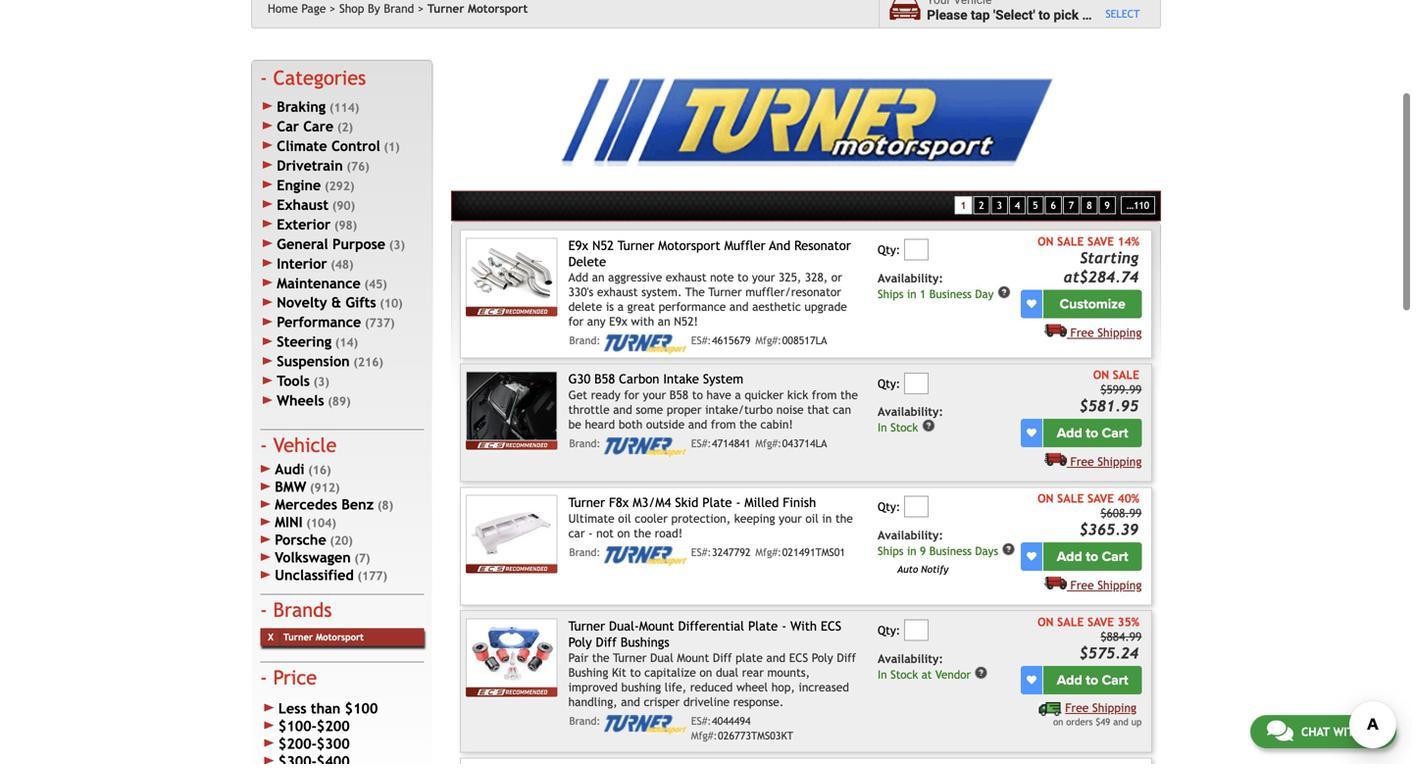 Task type: describe. For each thing, give the bounding box(es) containing it.
great
[[628, 300, 655, 314]]

1 free shipping from the top
[[1071, 326, 1142, 340]]

ecs tuning recommends this product. image for $575.24
[[466, 688, 558, 697]]

es#: 4615679 mfg#: 008517la
[[691, 335, 828, 347]]

availability: ships in 9 business days
[[878, 528, 999, 558]]

n52
[[593, 238, 614, 253]]

that
[[808, 403, 830, 416]]

free shipping image down customize
[[1045, 323, 1067, 337]]

shipping inside the free shipping on orders $49 and up
[[1093, 701, 1137, 715]]

4714841
[[712, 438, 751, 450]]

please tap 'select' to pick a vehicle
[[927, 7, 1136, 23]]

$49
[[1096, 717, 1111, 727]]

add to cart button for $365.39
[[1044, 543, 1142, 571]]

qty: for $365.39
[[878, 500, 901, 514]]

(912)
[[310, 481, 340, 495]]

on sale save 40% $608.99 $365.39
[[1038, 492, 1142, 539]]

to inside turner dual-mount differential plate - with ecs poly diff bushings pair the turner dual mount diff plate and ecs poly diff bushing kit to capitalize on dual rear mounts, improved bushing life, reduced wheel hop, increased handling, and crisper driveline response.
[[630, 666, 641, 680]]

on sale $599.99 $581.95
[[1080, 368, 1142, 415]]

40%
[[1118, 492, 1140, 505]]

customize
[[1060, 296, 1126, 313]]

(216)
[[354, 355, 383, 369]]

rear
[[742, 666, 764, 680]]

…110 link
[[1121, 196, 1156, 214]]

1 vertical spatial an
[[658, 315, 671, 328]]

capitalize
[[645, 666, 696, 680]]

sale for $581.95
[[1113, 368, 1140, 382]]

pair
[[569, 651, 589, 665]]

shipping for $365.39 free shipping icon
[[1098, 578, 1142, 592]]

sale for 40%
[[1058, 492, 1084, 505]]

043714la
[[783, 438, 828, 450]]

2 oil from the left
[[806, 512, 819, 525]]

(16)
[[308, 463, 331, 477]]

1 horizontal spatial motorsport
[[468, 1, 528, 15]]

plate for $365.39
[[703, 495, 732, 510]]

shipping for free shipping icon below customize
[[1098, 326, 1142, 340]]

es#3247792 - 021491tms01 - turner f8x m3/m4 skid plate - milled finish - ultimate oil cooler protection, keeping your oil in the car - not on the road! - turner motorsport - bmw image
[[466, 495, 558, 564]]

dual-
[[609, 619, 639, 634]]

and down the proper at bottom left
[[689, 417, 708, 431]]

add inside e9x n52 turner motorsport muffler and resonator delete add an aggressive exhaust note to your 325, 328, or 330's exhaust system. the turner muffler/resonator delete is a great performance and aesthetic upgrade for any e9x with an n52!
[[569, 270, 589, 284]]

on for 40%
[[1038, 492, 1054, 505]]

1 qty: from the top
[[878, 243, 901, 257]]

benz
[[342, 497, 374, 513]]

mounts,
[[768, 666, 810, 680]]

(114)
[[329, 100, 359, 114]]

brand: for $575.24
[[570, 715, 601, 728]]

and up mounts,
[[767, 651, 786, 665]]

mfg#: for $365.39
[[756, 546, 782, 559]]

(48)
[[331, 257, 354, 271]]

finish
[[783, 495, 817, 510]]

1 es#: from the top
[[691, 335, 712, 347]]

mercedes
[[275, 497, 337, 513]]

on inside turner dual-mount differential plate - with ecs poly diff bushings pair the turner dual mount diff plate and ecs poly diff bushing kit to capitalize on dual rear mounts, improved bushing life, reduced wheel hop, increased handling, and crisper driveline response.
[[700, 666, 713, 680]]

add to cart button for $581.95
[[1044, 419, 1142, 448]]

1 horizontal spatial ecs
[[821, 619, 842, 634]]

kit
[[612, 666, 627, 680]]

n52!
[[674, 315, 698, 328]]

1 turner motorsport - corporate logo image from the top
[[604, 335, 687, 354]]

1 vertical spatial (3)
[[314, 375, 329, 389]]

performance
[[659, 300, 726, 314]]

sale for 14%
[[1058, 234, 1084, 248]]

…110
[[1127, 199, 1150, 211]]

performance
[[277, 314, 361, 330]]

question sign image for e9x n52 turner motorsport muffler and resonator delete
[[998, 286, 1012, 299]]

delete
[[569, 300, 603, 314]]

turner up pair
[[569, 619, 605, 634]]

1 horizontal spatial (3)
[[389, 238, 405, 251]]

1 horizontal spatial from
[[812, 388, 837, 402]]

dual
[[716, 666, 739, 680]]

0 horizontal spatial ecs
[[790, 651, 809, 665]]

question sign image for availability: ships in 9 business days
[[1002, 543, 1016, 556]]

stock for $575.24
[[891, 668, 919, 681]]

0 horizontal spatial an
[[592, 270, 605, 284]]

engine
[[277, 177, 321, 193]]

1 oil from the left
[[618, 512, 632, 525]]

$300
[[317, 736, 350, 752]]

your inside turner f8x m3/m4 skid plate - milled finish ultimate oil cooler protection, keeping your oil in the car - not on the road!
[[779, 512, 802, 525]]

the up can in the right of the page
[[841, 388, 858, 402]]

system
[[703, 371, 744, 387]]

7
[[1069, 199, 1074, 211]]

to down $581.95 in the bottom of the page
[[1086, 425, 1099, 442]]

$200
[[317, 718, 350, 735]]

protection,
[[672, 512, 731, 525]]

turner down note
[[709, 285, 742, 299]]

add for 40%
[[1057, 549, 1083, 565]]

starting at
[[1064, 249, 1139, 286]]

carbon
[[619, 371, 660, 387]]

and up both
[[613, 403, 633, 416]]

brand: for $581.95
[[570, 438, 601, 450]]

save for $575.24
[[1088, 615, 1115, 629]]

plate for $575.24
[[749, 619, 778, 634]]

auto
[[898, 564, 919, 575]]

chat with us
[[1302, 725, 1380, 739]]

1 inside availability: ships in 1 business day
[[920, 288, 926, 301]]

0 horizontal spatial b58
[[595, 371, 615, 387]]

delete
[[569, 254, 606, 269]]

free shipping image for $581.95
[[1045, 452, 1067, 466]]

home
[[268, 1, 298, 15]]

021491tms01
[[783, 546, 846, 559]]

x turner motorsport
[[268, 632, 364, 643]]

1 vertical spatial from
[[711, 417, 736, 431]]

5
[[1033, 199, 1039, 211]]

g30 b58 carbon intake system get ready for your b58 to have a quicker kick from the throttle and some proper intake/turbo noise that can be heard both outside and from the cabin!
[[569, 371, 858, 431]]

turner f8x m3/m4 skid plate - milled finish ultimate oil cooler protection, keeping your oil in the car - not on the road!
[[569, 495, 853, 540]]

3
[[997, 199, 1003, 211]]

outside
[[646, 417, 685, 431]]

a inside g30 b58 carbon intake system get ready for your b58 to have a quicker kick from the throttle and some proper intake/turbo noise that can be heard both outside and from the cabin!
[[735, 388, 741, 402]]

cart for $365.39
[[1102, 549, 1129, 565]]

8
[[1087, 199, 1092, 211]]

1 ecs tuning recommends this product. image from the top
[[466, 307, 558, 316]]

turner right x
[[284, 632, 313, 643]]

orders
[[1067, 717, 1093, 727]]

vehicle
[[273, 434, 337, 457]]

add to wish list image
[[1027, 552, 1037, 562]]

mini
[[275, 514, 303, 530]]

to down $365.39
[[1086, 549, 1099, 565]]

1 vertical spatial b58
[[670, 388, 689, 402]]

in for availability: ships in 1 business day
[[907, 288, 917, 301]]

in for $581.95
[[878, 421, 888, 434]]

the down intake/turbo
[[740, 417, 757, 431]]

free for free shipping icon below customize
[[1071, 326, 1095, 340]]

0 horizontal spatial e9x
[[569, 238, 589, 253]]

g30 b58 carbon intake system link
[[569, 371, 744, 387]]

less than $100 link
[[260, 700, 424, 718]]

turner right brand
[[428, 1, 465, 15]]

aggressive
[[608, 270, 663, 284]]

turner up aggressive
[[618, 238, 655, 253]]

on inside turner f8x m3/m4 skid plate - milled finish ultimate oil cooler protection, keeping your oil in the car - not on the road!
[[618, 526, 630, 540]]

price
[[273, 666, 317, 689]]

both
[[619, 417, 643, 431]]

steering
[[277, 334, 332, 350]]

a inside e9x n52 turner motorsport muffler and resonator delete add an aggressive exhaust note to your 325, 328, or 330's exhaust system. the turner muffler/resonator delete is a great performance and aesthetic upgrade for any e9x with an n52!
[[618, 300, 624, 314]]

add to cart button for $575.24
[[1044, 666, 1142, 695]]

stock for $581.95
[[891, 421, 919, 434]]

availability: for g30 b58 carbon intake system
[[878, 405, 944, 419]]

0 horizontal spatial exhaust
[[597, 285, 638, 299]]

wheels
[[277, 393, 324, 409]]

es#4044494 - 026773tms03kt - turner dual-mount differential plate - with ecs poly diff bushings  - pair the turner dual mount diff plate and ecs poly diff bushing kit to capitalize on dual rear mounts, improved bushing life, reduced wheel hop, increased handling, and crisper driveline response. - turner motorsport - bmw image
[[466, 619, 558, 688]]

(177)
[[358, 569, 388, 583]]

suspension
[[277, 353, 350, 370]]

free shipping image for $365.39
[[1045, 576, 1067, 590]]

in inside turner f8x m3/m4 skid plate - milled finish ultimate oil cooler protection, keeping your oil in the car - not on the road!
[[823, 512, 832, 525]]

have
[[707, 388, 732, 402]]

0 horizontal spatial mount
[[639, 619, 675, 634]]

bushing
[[622, 681, 661, 694]]

shop by brand
[[339, 1, 414, 15]]

availability: for turner dual-mount differential plate - with ecs poly diff bushings
[[878, 652, 944, 666]]

2 vertical spatial motorsport
[[316, 632, 364, 643]]

(98)
[[334, 218, 357, 232]]

turner up kit
[[613, 651, 647, 665]]

to inside e9x n52 turner motorsport muffler and resonator delete add an aggressive exhaust note to your 325, 328, or 330's exhaust system. the turner muffler/resonator delete is a great performance and aesthetic upgrade for any e9x with an n52!
[[738, 270, 749, 284]]

3247792
[[712, 546, 751, 559]]

1 vertical spatial -
[[589, 526, 593, 540]]

less
[[279, 701, 307, 717]]

(737)
[[365, 316, 395, 330]]

volkswagen
[[275, 550, 351, 566]]

m3/m4
[[633, 495, 671, 510]]

'select'
[[994, 7, 1036, 23]]

(45)
[[364, 277, 387, 291]]

vehicle
[[1093, 7, 1136, 23]]

add to wish list image for $581.95
[[1027, 428, 1037, 438]]

motorsport inside e9x n52 turner motorsport muffler and resonator delete add an aggressive exhaust note to your 325, 328, or 330's exhaust system. the turner muffler/resonator delete is a great performance and aesthetic upgrade for any e9x with an n52!
[[658, 238, 721, 253]]

aesthetic
[[753, 300, 801, 314]]

4615679
[[712, 335, 751, 347]]

to left pick
[[1039, 7, 1051, 23]]

turner motorsport - corporate logo image for $575.24
[[604, 715, 687, 735]]

your inside e9x n52 turner motorsport muffler and resonator delete add an aggressive exhaust note to your 325, 328, or 330's exhaust system. the turner muffler/resonator delete is a great performance and aesthetic upgrade for any e9x with an n52!
[[752, 270, 775, 284]]

g30
[[569, 371, 591, 387]]



Task type: vqa. For each thing, say whether or not it's contained in the screenshot.


Task type: locate. For each thing, give the bounding box(es) containing it.
1 horizontal spatial a
[[735, 388, 741, 402]]

2 vertical spatial -
[[782, 619, 787, 634]]

question sign image for availability: in stock
[[922, 419, 936, 433]]

ships right upgrade at the top right of page
[[878, 288, 904, 301]]

2 vertical spatial in
[[907, 545, 917, 558]]

b58 up ready
[[595, 371, 615, 387]]

$599.99
[[1101, 383, 1142, 396]]

availability: right can in the right of the page
[[878, 405, 944, 419]]

to up bushing
[[630, 666, 641, 680]]

1 vertical spatial question sign image
[[975, 666, 989, 680]]

resonator
[[795, 238, 852, 253]]

4 qty: from the top
[[878, 624, 901, 637]]

0 horizontal spatial question sign image
[[975, 666, 989, 680]]

1 vertical spatial ecs
[[790, 651, 809, 665]]

2 horizontal spatial on
[[1054, 717, 1064, 727]]

shipping up 35%
[[1098, 578, 1142, 592]]

$200-$300 link
[[260, 735, 424, 753]]

1 vertical spatial ships
[[878, 545, 904, 558]]

3 availability: from the top
[[878, 528, 944, 542]]

on for $581.95
[[1094, 368, 1110, 382]]

1 availability: from the top
[[878, 271, 944, 285]]

free up "on sale save 35% $884.99 $575.24"
[[1071, 578, 1095, 592]]

the up bushing
[[592, 651, 610, 665]]

turner motorsport
[[428, 1, 528, 15]]

(3) down suspension
[[314, 375, 329, 389]]

availability: in stock at vendor
[[878, 652, 971, 681]]

2 save from the top
[[1088, 492, 1115, 505]]

mount down turner dual-mount differential plate - with ecs poly diff bushings link on the bottom of the page
[[677, 651, 710, 665]]

2 add to cart from the top
[[1057, 549, 1129, 565]]

- up keeping
[[736, 495, 741, 510]]

3 save from the top
[[1088, 615, 1115, 629]]

3 add to wish list image from the top
[[1027, 676, 1037, 685]]

0 vertical spatial for
[[569, 315, 584, 328]]

3 free shipping from the top
[[1071, 578, 1142, 592]]

0 vertical spatial ecs
[[821, 619, 842, 634]]

for inside g30 b58 carbon intake system get ready for your b58 to have a quicker kick from the throttle and some proper intake/turbo noise that can be heard both outside and from the cabin!
[[624, 388, 640, 402]]

None text field
[[904, 373, 929, 394], [904, 496, 929, 518], [904, 620, 929, 641], [904, 373, 929, 394], [904, 496, 929, 518], [904, 620, 929, 641]]

1 horizontal spatial b58
[[670, 388, 689, 402]]

9 inside 'link'
[[1105, 199, 1110, 211]]

1 vertical spatial stock
[[891, 668, 919, 681]]

0 horizontal spatial on
[[618, 526, 630, 540]]

business for availability: ships in 9 business days
[[930, 545, 972, 558]]

an down delete
[[592, 270, 605, 284]]

(104)
[[306, 516, 336, 530]]

ecs tuning recommends this product. image up the es#3247792 - 021491tms01 - turner f8x m3/m4 skid plate - milled finish - ultimate oil cooler protection, keeping your oil in the car - not on the road! - turner motorsport - bmw image
[[466, 441, 558, 450]]

for inside e9x n52 turner motorsport muffler and resonator delete add an aggressive exhaust note to your 325, 328, or 330's exhaust system. the turner muffler/resonator delete is a great performance and aesthetic upgrade for any e9x with an n52!
[[569, 315, 584, 328]]

3 add to cart from the top
[[1057, 672, 1129, 689]]

1 vertical spatial in
[[823, 512, 832, 525]]

business inside availability: ships in 9 business days
[[930, 545, 972, 558]]

1 vertical spatial with
[[1334, 725, 1363, 739]]

notify
[[921, 564, 949, 575]]

on inside "on sale save 35% $884.99 $575.24"
[[1038, 615, 1054, 629]]

3 cart from the top
[[1102, 672, 1129, 689]]

pick
[[1054, 7, 1079, 23]]

2 cart from the top
[[1102, 549, 1129, 565]]

es#: left 4714841
[[691, 438, 712, 450]]

add to cart down $575.24
[[1057, 672, 1129, 689]]

0 vertical spatial poly
[[569, 635, 592, 650]]

2 vertical spatial add to wish list image
[[1027, 676, 1037, 685]]

in for $575.24
[[878, 668, 888, 681]]

es#: 3247792 mfg#: 021491tms01
[[691, 546, 846, 559]]

325,
[[779, 270, 802, 284]]

es#4714841 - 043714la - g30 b58 carbon intake system - get ready for your b58 to have a quicker kick from the throttle and some proper intake/turbo noise that can be heard both outside and from the cabin! - turner motorsport - bmw image
[[466, 371, 558, 441]]

- inside turner dual-mount differential plate - with ecs poly diff bushings pair the turner dual mount diff plate and ecs poly diff bushing kit to capitalize on dual rear mounts, improved bushing life, reduced wheel hop, increased handling, and crisper driveline response.
[[782, 619, 787, 634]]

1 vertical spatial business
[[930, 545, 972, 558]]

a
[[1083, 7, 1090, 23], [618, 300, 624, 314], [735, 388, 741, 402]]

ready
[[591, 388, 621, 402]]

- for $575.24
[[782, 619, 787, 634]]

free shipping for 40%
[[1071, 578, 1142, 592]]

tools
[[277, 373, 310, 389]]

on for 35%
[[1038, 615, 1054, 629]]

save inside "on sale save 35% $884.99 $575.24"
[[1088, 615, 1115, 629]]

ecs tuning recommends this product. image up es#4044494 - 026773tms03kt - turner dual-mount differential plate - with ecs poly diff bushings  - pair the turner dual mount diff plate and ecs poly diff bushing kit to capitalize on dual rear mounts, improved bushing life, reduced wheel hop, increased handling, and crisper driveline response. - turner motorsport - bmw image
[[466, 564, 558, 573]]

f8x
[[609, 495, 629, 510]]

0 horizontal spatial 9
[[920, 545, 926, 558]]

- for $365.39
[[736, 495, 741, 510]]

0 vertical spatial -
[[736, 495, 741, 510]]

with left us
[[1334, 725, 1363, 739]]

your inside g30 b58 carbon intake system get ready for your b58 to have a quicker kick from the throttle and some proper intake/turbo noise that can be heard both outside and from the cabin!
[[643, 388, 666, 402]]

0 horizontal spatial for
[[569, 315, 584, 328]]

plate up plate
[[749, 619, 778, 634]]

1 horizontal spatial 1
[[961, 199, 967, 211]]

poly up increased
[[812, 651, 834, 665]]

sale down 7 at the top of the page
[[1058, 234, 1084, 248]]

2 business from the top
[[930, 545, 972, 558]]

0 horizontal spatial from
[[711, 417, 736, 431]]

3 add to cart button from the top
[[1044, 666, 1142, 695]]

turner up the ultimate
[[569, 495, 605, 510]]

oil down finish
[[806, 512, 819, 525]]

your up some
[[643, 388, 666, 402]]

0 vertical spatial an
[[592, 270, 605, 284]]

free shipping
[[1071, 326, 1142, 340], [1071, 455, 1142, 469], [1071, 578, 1142, 592]]

free shipping image down "on sale save 35% $884.99 $575.24"
[[1040, 702, 1062, 716]]

$608.99
[[1101, 506, 1142, 520]]

stock inside availability: in stock at vendor
[[891, 668, 919, 681]]

0 vertical spatial from
[[812, 388, 837, 402]]

availability: for e9x n52 turner motorsport muffler and resonator delete
[[878, 271, 944, 285]]

plate
[[736, 651, 763, 665]]

1 vertical spatial 9
[[920, 545, 926, 558]]

with
[[791, 619, 817, 634]]

es#: inside the es#: 4044494 mfg#: 026773tms03kt
[[691, 715, 712, 728]]

road!
[[655, 526, 683, 540]]

sale
[[1058, 234, 1084, 248], [1113, 368, 1140, 382], [1058, 492, 1084, 505], [1058, 615, 1084, 629]]

shipping down customize
[[1098, 326, 1142, 340]]

2 free shipping from the top
[[1071, 455, 1142, 469]]

plate inside turner f8x m3/m4 skid plate - milled finish ultimate oil cooler protection, keeping your oil in the car - not on the road!
[[703, 495, 732, 510]]

1 left day
[[920, 288, 926, 301]]

at left 'vendor'
[[922, 668, 932, 681]]

and inside e9x n52 turner motorsport muffler and resonator delete add an aggressive exhaust note to your 325, 328, or 330's exhaust system. the turner muffler/resonator delete is a great performance and aesthetic upgrade for any e9x with an n52!
[[730, 300, 749, 314]]

0 vertical spatial in
[[907, 288, 917, 301]]

2 vertical spatial save
[[1088, 615, 1115, 629]]

availability: inside availability: ships in 9 business days
[[878, 528, 944, 542]]

0 vertical spatial mount
[[639, 619, 675, 634]]

less than $100 $100-$200 $200-$300
[[279, 701, 378, 752]]

add for $581.95
[[1057, 425, 1083, 442]]

than
[[311, 701, 341, 717]]

add right add to wish list image
[[1057, 549, 1083, 565]]

to inside g30 b58 carbon intake system get ready for your b58 to have a quicker kick from the throttle and some proper intake/turbo noise that can be heard both outside and from the cabin!
[[692, 388, 703, 402]]

2 horizontal spatial a
[[1083, 7, 1090, 23]]

2 vertical spatial cart
[[1102, 672, 1129, 689]]

response.
[[734, 695, 784, 709]]

0 vertical spatial free shipping
[[1071, 326, 1142, 340]]

in
[[878, 421, 888, 434], [878, 668, 888, 681]]

mount
[[639, 619, 675, 634], [677, 651, 710, 665]]

es#: 4714841 mfg#: 043714la
[[691, 438, 828, 450]]

- right car
[[589, 526, 593, 540]]

1 vertical spatial at
[[922, 668, 932, 681]]

2 vertical spatial a
[[735, 388, 741, 402]]

your down finish
[[779, 512, 802, 525]]

2 turner motorsport - corporate logo image from the top
[[604, 438, 687, 457]]

3 qty: from the top
[[878, 500, 901, 514]]

2 ships from the top
[[878, 545, 904, 558]]

skid
[[675, 495, 699, 510]]

(89)
[[328, 395, 351, 408]]

quicker
[[745, 388, 784, 402]]

sale inside "on sale save 35% $884.99 $575.24"
[[1058, 615, 1084, 629]]

qty: for $575.24
[[878, 624, 901, 637]]

0 vertical spatial question sign image
[[998, 286, 1012, 299]]

9
[[1105, 199, 1110, 211], [920, 545, 926, 558]]

0 vertical spatial motorsport
[[468, 1, 528, 15]]

business inside availability: ships in 1 business day
[[930, 288, 972, 301]]

business for availability: ships in 1 business day
[[930, 288, 972, 301]]

turner motorsport - corporate logo image for $581.95
[[604, 438, 687, 457]]

&
[[332, 295, 341, 311]]

es#: for $581.95
[[691, 438, 712, 450]]

sale inside on sale save 40% $608.99 $365.39
[[1058, 492, 1084, 505]]

free shipping image
[[1045, 323, 1067, 337], [1045, 452, 1067, 466], [1045, 576, 1067, 590], [1040, 702, 1062, 716]]

purpose
[[333, 236, 386, 252]]

on inside on sale $599.99 $581.95
[[1094, 368, 1110, 382]]

audi
[[275, 461, 305, 478]]

brands
[[273, 599, 332, 622]]

0 horizontal spatial motorsport
[[316, 632, 364, 643]]

a right 'is'
[[618, 300, 624, 314]]

stock
[[891, 421, 919, 434], [891, 668, 919, 681]]

handling,
[[569, 695, 618, 709]]

0 horizontal spatial diff
[[596, 635, 617, 650]]

0 vertical spatial ships
[[878, 288, 904, 301]]

2 add to wish list image from the top
[[1027, 428, 1037, 438]]

exhaust up 'is'
[[597, 285, 638, 299]]

1 vertical spatial add to cart
[[1057, 549, 1129, 565]]

4 turner motorsport - corporate logo image from the top
[[604, 715, 687, 735]]

0 horizontal spatial (3)
[[314, 375, 329, 389]]

mfg#: down 4044494
[[691, 730, 718, 742]]

ships for availability: ships in 1 business day
[[878, 288, 904, 301]]

at inside availability: in stock at vendor
[[922, 668, 932, 681]]

0 vertical spatial in
[[878, 421, 888, 434]]

026773tms03kt
[[718, 730, 794, 742]]

free up on sale save 40% $608.99 $365.39
[[1071, 455, 1095, 469]]

and inside the free shipping on orders $49 and up
[[1114, 717, 1129, 727]]

0 vertical spatial at
[[1064, 268, 1080, 286]]

2 horizontal spatial -
[[782, 619, 787, 634]]

(90)
[[332, 198, 355, 212]]

brand:
[[570, 335, 601, 347], [570, 438, 601, 450], [570, 546, 601, 559], [570, 715, 601, 728]]

(3) right purpose
[[389, 238, 405, 251]]

add to cart for $581.95
[[1057, 425, 1129, 442]]

in
[[907, 288, 917, 301], [823, 512, 832, 525], [907, 545, 917, 558]]

business
[[930, 288, 972, 301], [930, 545, 972, 558]]

plate inside turner dual-mount differential plate - with ecs poly diff bushings pair the turner dual mount diff plate and ecs poly diff bushing kit to capitalize on dual rear mounts, improved bushing life, reduced wheel hop, increased handling, and crisper driveline response.
[[749, 619, 778, 634]]

in inside availability: ships in 9 business days
[[907, 545, 917, 558]]

brand: for $365.39
[[570, 546, 601, 559]]

2 qty: from the top
[[878, 377, 901, 390]]

2 link
[[974, 196, 991, 214]]

0 vertical spatial e9x
[[569, 238, 589, 253]]

2 vertical spatial add to cart button
[[1044, 666, 1142, 695]]

4 availability: from the top
[[878, 652, 944, 666]]

mfg#: down aesthetic
[[756, 335, 782, 347]]

0 horizontal spatial oil
[[618, 512, 632, 525]]

comments image
[[1267, 719, 1294, 743]]

question sign image for turner dual-mount differential plate - with ecs poly diff bushings
[[975, 666, 989, 680]]

add up orders
[[1057, 672, 1083, 689]]

4 ecs tuning recommends this product. image from the top
[[466, 688, 558, 697]]

$581.95
[[1080, 397, 1139, 415]]

on inside on sale save 40% $608.99 $365.39
[[1038, 492, 1054, 505]]

3 es#: from the top
[[691, 546, 712, 559]]

1 horizontal spatial question sign image
[[1002, 543, 1016, 556]]

1 add to wish list image from the top
[[1027, 299, 1037, 309]]

0 vertical spatial 9
[[1105, 199, 1110, 211]]

2 vertical spatial add to cart
[[1057, 672, 1129, 689]]

turner
[[428, 1, 465, 15], [618, 238, 655, 253], [709, 285, 742, 299], [569, 495, 605, 510], [569, 619, 605, 634], [284, 632, 313, 643], [613, 651, 647, 665]]

2 vertical spatial your
[[779, 512, 802, 525]]

the up 021491tms01
[[836, 512, 853, 525]]

in for availability: ships in 9 business days
[[907, 545, 917, 558]]

1 horizontal spatial e9x
[[609, 315, 628, 328]]

2 brand: from the top
[[570, 438, 601, 450]]

exhaust
[[277, 196, 329, 213]]

braking
[[277, 98, 326, 115]]

cart down $365.39
[[1102, 549, 1129, 565]]

1 vertical spatial exhaust
[[597, 285, 638, 299]]

free up orders
[[1066, 701, 1089, 715]]

dual
[[650, 651, 674, 665]]

the inside turner dual-mount differential plate - with ecs poly diff bushings pair the turner dual mount diff plate and ecs poly diff bushing kit to capitalize on dual rear mounts, improved bushing life, reduced wheel hop, increased handling, and crisper driveline response.
[[592, 651, 610, 665]]

1 vertical spatial motorsport
[[658, 238, 721, 253]]

free shipping up 35%
[[1071, 578, 1142, 592]]

1 vertical spatial a
[[618, 300, 624, 314]]

poly
[[569, 635, 592, 650], [812, 651, 834, 665]]

save up starting on the right top of the page
[[1088, 234, 1115, 248]]

free for free shipping icon related to $581.95
[[1071, 455, 1095, 469]]

ecs tuning recommends this product. image for $581.95
[[466, 441, 558, 450]]

sale for 35%
[[1058, 615, 1084, 629]]

cart for $581.95
[[1102, 425, 1129, 442]]

stock inside availability: in stock
[[891, 421, 919, 434]]

0 vertical spatial stock
[[891, 421, 919, 434]]

- left "with"
[[782, 619, 787, 634]]

system.
[[642, 285, 682, 299]]

availability: inside availability: ships in 1 business day
[[878, 271, 944, 285]]

0 vertical spatial add to cart button
[[1044, 419, 1142, 448]]

on inside the free shipping on orders $49 and up
[[1054, 717, 1064, 727]]

$365.39
[[1080, 521, 1139, 539]]

mfg#: down cabin!
[[756, 438, 782, 450]]

2 horizontal spatial diff
[[837, 651, 857, 665]]

novelty
[[277, 295, 327, 311]]

oil
[[618, 512, 632, 525], [806, 512, 819, 525]]

wheel
[[737, 681, 768, 694]]

free shipping image for $575.24
[[1040, 702, 1062, 716]]

add to cart button down $365.39
[[1044, 543, 1142, 571]]

on for 14%
[[1038, 234, 1054, 248]]

add up 330's
[[569, 270, 589, 284]]

1 horizontal spatial at
[[1064, 268, 1080, 286]]

cart for $575.24
[[1102, 672, 1129, 689]]

1 vertical spatial save
[[1088, 492, 1115, 505]]

add to cart button down $575.24
[[1044, 666, 1142, 695]]

add to cart down $365.39
[[1057, 549, 1129, 565]]

qty: up availability: ships in 9 business days
[[878, 500, 901, 514]]

turner motorsport - corporate logo image
[[604, 335, 687, 354], [604, 438, 687, 457], [604, 546, 687, 566], [604, 715, 687, 735]]

add for 35%
[[1057, 672, 1083, 689]]

porsche
[[275, 532, 326, 548]]

1 ships from the top
[[878, 288, 904, 301]]

mfg#: for $575.24
[[691, 730, 718, 742]]

1 horizontal spatial mount
[[677, 651, 710, 665]]

starting
[[1081, 249, 1139, 267]]

free inside the free shipping on orders $49 and up
[[1066, 701, 1089, 715]]

2 vertical spatial on
[[1054, 717, 1064, 727]]

2 horizontal spatial motorsport
[[658, 238, 721, 253]]

$284.74
[[1080, 268, 1139, 286]]

1 horizontal spatial with
[[1334, 725, 1363, 739]]

1 stock from the top
[[891, 421, 919, 434]]

add to cart for $575.24
[[1057, 672, 1129, 689]]

select link
[[1106, 8, 1140, 21]]

availability: inside availability: in stock at vendor
[[878, 652, 944, 666]]

b58
[[595, 371, 615, 387], [670, 388, 689, 402]]

es#: for $365.39
[[691, 546, 712, 559]]

brand: down car
[[570, 546, 601, 559]]

3 turner motorsport - corporate logo image from the top
[[604, 546, 687, 566]]

1 vertical spatial for
[[624, 388, 640, 402]]

add to wish list image
[[1027, 299, 1037, 309], [1027, 428, 1037, 438], [1027, 676, 1037, 685]]

add down $581.95 in the bottom of the page
[[1057, 425, 1083, 442]]

mfg#: for $581.95
[[756, 438, 782, 450]]

7 link
[[1063, 196, 1080, 214]]

or
[[832, 270, 843, 284]]

turner motorsport - corporate logo image for $365.39
[[604, 546, 687, 566]]

4 brand: from the top
[[570, 715, 601, 728]]

ecs tuning recommends this product. image for $365.39
[[466, 564, 558, 573]]

1 horizontal spatial for
[[624, 388, 640, 402]]

qty: up availability: in stock at vendor at bottom
[[878, 624, 901, 637]]

es#: for $575.24
[[691, 715, 712, 728]]

crisper
[[644, 695, 680, 709]]

customize link
[[1044, 290, 1142, 318]]

on sale save 14%
[[1038, 234, 1140, 248]]

on
[[618, 526, 630, 540], [700, 666, 713, 680], [1054, 717, 1064, 727]]

turner inside turner f8x m3/m4 skid plate - milled finish ultimate oil cooler protection, keeping your oil in the car - not on the road!
[[569, 495, 605, 510]]

on left orders
[[1054, 717, 1064, 727]]

0 horizontal spatial 1
[[920, 288, 926, 301]]

control
[[332, 138, 380, 154]]

save for $365.39
[[1088, 492, 1115, 505]]

throttle
[[569, 403, 610, 416]]

exhaust
[[666, 270, 707, 284], [597, 285, 638, 299]]

add to cart button down $581.95 in the bottom of the page
[[1044, 419, 1142, 448]]

business left day
[[930, 288, 972, 301]]

an
[[592, 270, 605, 284], [658, 315, 671, 328]]

question sign image right 'vendor'
[[975, 666, 989, 680]]

0 horizontal spatial poly
[[569, 635, 592, 650]]

qty: for $581.95
[[878, 377, 901, 390]]

2 ecs tuning recommends this product. image from the top
[[466, 441, 558, 450]]

your
[[752, 270, 775, 284], [643, 388, 666, 402], [779, 512, 802, 525]]

and down note
[[730, 300, 749, 314]]

ecs tuning recommends this product. image
[[466, 307, 558, 316], [466, 441, 558, 450], [466, 564, 558, 573], [466, 688, 558, 697]]

with
[[631, 315, 655, 328], [1334, 725, 1363, 739]]

1 in from the top
[[878, 421, 888, 434]]

diff up dual
[[713, 651, 732, 665]]

0 vertical spatial cart
[[1102, 425, 1129, 442]]

9 inside availability: ships in 9 business days
[[920, 545, 926, 558]]

0 vertical spatial b58
[[595, 371, 615, 387]]

the down cooler
[[634, 526, 651, 540]]

question sign image
[[922, 419, 936, 433], [1002, 543, 1016, 556]]

ecs tuning recommends this product. image left the delete
[[466, 307, 558, 316]]

qty: up availability: ships in 1 business day
[[878, 243, 901, 257]]

1 save from the top
[[1088, 234, 1115, 248]]

for down the delete
[[569, 315, 584, 328]]

motorsport
[[468, 1, 528, 15], [658, 238, 721, 253], [316, 632, 364, 643]]

a right pick
[[1083, 7, 1090, 23]]

mfg#: inside the es#: 4044494 mfg#: 026773tms03kt
[[691, 730, 718, 742]]

question sign image
[[998, 286, 1012, 299], [975, 666, 989, 680]]

turner motorsport - corporate logo image down road!
[[604, 546, 687, 566]]

1 vertical spatial in
[[878, 668, 888, 681]]

2 add to cart button from the top
[[1044, 543, 1142, 571]]

plate up the protection,
[[703, 495, 732, 510]]

add to cart for $365.39
[[1057, 549, 1129, 565]]

cart down $581.95 in the bottom of the page
[[1102, 425, 1129, 442]]

0 vertical spatial add to wish list image
[[1027, 299, 1037, 309]]

free for $365.39 free shipping icon
[[1071, 578, 1095, 592]]

0 horizontal spatial with
[[631, 315, 655, 328]]

4044494
[[712, 715, 751, 728]]

in inside availability: ships in 1 business day
[[907, 288, 917, 301]]

on right not
[[618, 526, 630, 540]]

ships for availability: ships in 9 business days
[[878, 545, 904, 558]]

add to wish list image for 35%
[[1027, 676, 1037, 685]]

1 vertical spatial on
[[700, 666, 713, 680]]

0 horizontal spatial plate
[[703, 495, 732, 510]]

1 vertical spatial question sign image
[[1002, 543, 1016, 556]]

diff down dual-
[[596, 635, 617, 650]]

0 vertical spatial on
[[618, 526, 630, 540]]

1 add to cart button from the top
[[1044, 419, 1142, 448]]

1 cart from the top
[[1102, 425, 1129, 442]]

save inside on sale save 40% $608.99 $365.39
[[1088, 492, 1115, 505]]

at inside starting at
[[1064, 268, 1080, 286]]

save up $608.99
[[1088, 492, 1115, 505]]

on up reduced
[[700, 666, 713, 680]]

ships inside availability: ships in 1 business day
[[878, 288, 904, 301]]

(8)
[[378, 499, 393, 512]]

auto notify
[[898, 564, 949, 575]]

muffler
[[725, 238, 766, 253]]

1 horizontal spatial an
[[658, 315, 671, 328]]

categories
[[273, 66, 366, 89]]

3 ecs tuning recommends this product. image from the top
[[466, 564, 558, 573]]

2 es#: from the top
[[691, 438, 712, 450]]

3 brand: from the top
[[570, 546, 601, 559]]

1 horizontal spatial plate
[[749, 619, 778, 634]]

exhaust up the the
[[666, 270, 707, 284]]

in inside availability: in stock
[[878, 421, 888, 434]]

turner motorsport - corporate logo image up carbon
[[604, 335, 687, 354]]

with inside e9x n52 turner motorsport muffler and resonator delete add an aggressive exhaust note to your 325, 328, or 330's exhaust system. the turner muffler/resonator delete is a great performance and aesthetic upgrade for any e9x with an n52!
[[631, 315, 655, 328]]

at up customize
[[1064, 268, 1080, 286]]

free shipping for $581.95
[[1071, 455, 1142, 469]]

1 vertical spatial your
[[643, 388, 666, 402]]

intake/turbo
[[706, 403, 773, 416]]

in left day
[[907, 288, 917, 301]]

vehicle audi (16) bmw (912) mercedes benz (8) mini (104) porsche (20) volkswagen (7) unclassified (177)
[[273, 434, 393, 583]]

328,
[[805, 270, 828, 284]]

to
[[1039, 7, 1051, 23], [738, 270, 749, 284], [692, 388, 703, 402], [1086, 425, 1099, 442], [1086, 549, 1099, 565], [630, 666, 641, 680], [1086, 672, 1099, 689]]

0 horizontal spatial your
[[643, 388, 666, 402]]

0 horizontal spatial at
[[922, 668, 932, 681]]

ecs tuning recommends this product. image left improved at the left bottom
[[466, 688, 558, 697]]

4
[[1015, 199, 1021, 211]]

es#: down n52!
[[691, 335, 712, 347]]

mount up bushings
[[639, 619, 675, 634]]

None text field
[[904, 239, 929, 261]]

and left up
[[1114, 717, 1129, 727]]

to down $575.24
[[1086, 672, 1099, 689]]

9 up auto notify
[[920, 545, 926, 558]]

2 stock from the top
[[891, 668, 919, 681]]

1 brand: from the top
[[570, 335, 601, 347]]

1 vertical spatial mount
[[677, 651, 710, 665]]

ships inside availability: ships in 9 business days
[[878, 545, 904, 558]]

0 vertical spatial question sign image
[[922, 419, 936, 433]]

with down 'great'
[[631, 315, 655, 328]]

1 vertical spatial e9x
[[609, 315, 628, 328]]

availability: right or
[[878, 271, 944, 285]]

0 vertical spatial save
[[1088, 234, 1115, 248]]

1 vertical spatial free shipping
[[1071, 455, 1142, 469]]

0 vertical spatial exhaust
[[666, 270, 707, 284]]

poly up pair
[[569, 635, 592, 650]]

a up intake/turbo
[[735, 388, 741, 402]]

2 in from the top
[[878, 668, 888, 681]]

1 horizontal spatial -
[[736, 495, 741, 510]]

in inside availability: in stock at vendor
[[878, 668, 888, 681]]

1 vertical spatial poly
[[812, 651, 834, 665]]

free down customize
[[1071, 326, 1095, 340]]

life,
[[665, 681, 687, 694]]

and down bushing
[[621, 695, 640, 709]]

shipping for free shipping icon related to $581.95
[[1098, 455, 1142, 469]]

ships
[[878, 288, 904, 301], [878, 545, 904, 558]]

1 business from the top
[[930, 288, 972, 301]]

in up auto
[[907, 545, 917, 558]]

es#4615679 - 008517la - e9x n52 turner motorsport muffler and resonator delete - add an aggressive exhaust note to your 325, 328, or 330's exhaust system. the turner muffler/resonator delete is a great performance and aesthetic upgrade for any e9x with an n52! - turner motorsport - bmw image
[[466, 238, 558, 307]]

4 es#: from the top
[[691, 715, 712, 728]]

vendor
[[936, 668, 971, 681]]

es#: left '3247792'
[[691, 546, 712, 559]]

increased
[[799, 681, 850, 694]]

1 add to cart from the top
[[1057, 425, 1129, 442]]

sale inside on sale $599.99 $581.95
[[1113, 368, 1140, 382]]

1 horizontal spatial diff
[[713, 651, 732, 665]]

some
[[636, 403, 663, 416]]

cart down $575.24
[[1102, 672, 1129, 689]]

sale up $575.24
[[1058, 615, 1084, 629]]

free shipping image up "on sale save 35% $884.99 $575.24"
[[1045, 576, 1067, 590]]

1 horizontal spatial your
[[752, 270, 775, 284]]

free shipping up 40%
[[1071, 455, 1142, 469]]

free shipping down customize
[[1071, 326, 1142, 340]]

2 availability: from the top
[[878, 405, 944, 419]]



